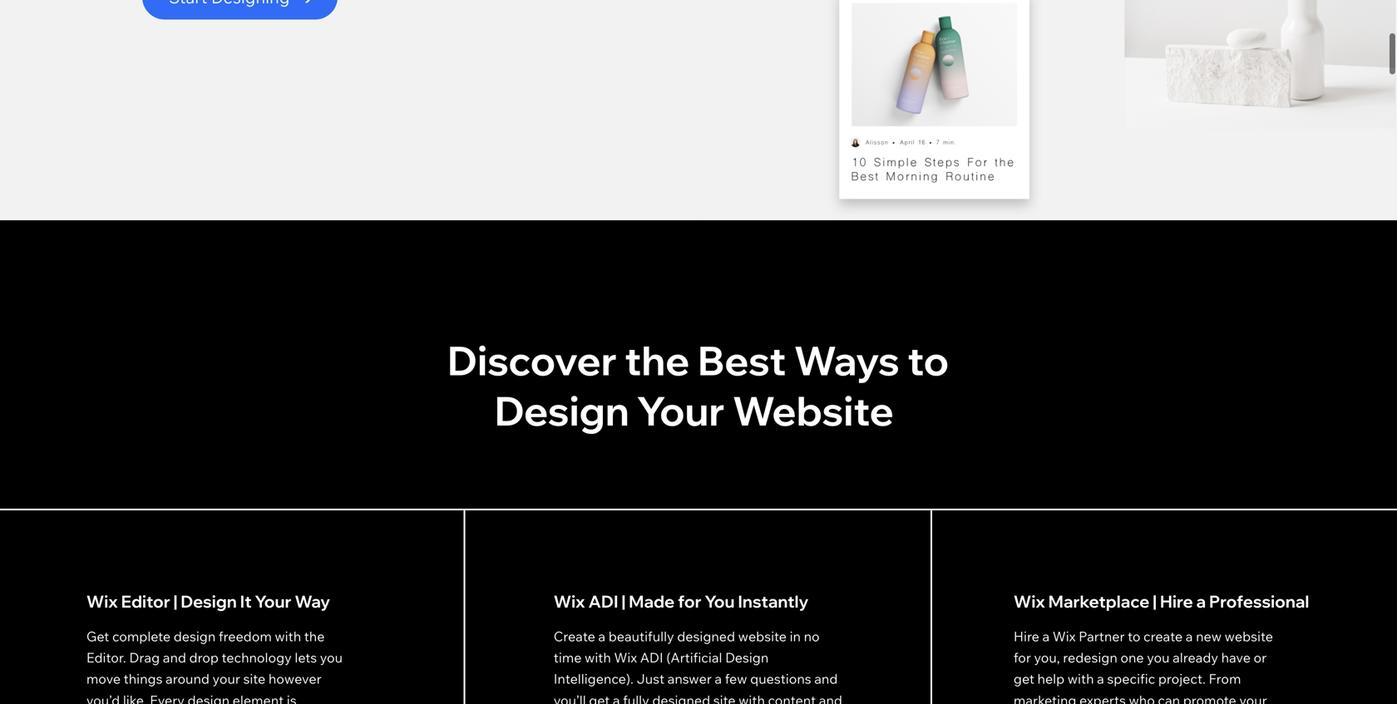 Task type: describe. For each thing, give the bounding box(es) containing it.
specific
[[1108, 671, 1156, 688]]

already
[[1173, 650, 1219, 666]]

1 vertical spatial designed
[[652, 692, 711, 705]]

wix editor | design it your way
[[86, 591, 330, 612]]

(artificial
[[667, 650, 722, 666]]

content
[[768, 692, 816, 705]]

it
[[240, 591, 252, 612]]

freedom
[[219, 628, 272, 645]]

editor
[[121, 591, 170, 612]]

website inside the hire a wix partner to create a new website for you, redesign one you already have or get help with a specific project. from marketing experts who can promote y
[[1225, 628, 1274, 645]]

you,
[[1034, 650, 1060, 666]]

you inside the hire a wix partner to create a new website for you, redesign one you already have or get help with a specific project. from marketing experts who can promote y
[[1147, 650, 1170, 666]]

you'd
[[86, 692, 120, 705]]

create
[[554, 628, 595, 645]]

you'll
[[554, 692, 586, 705]]

wix inside the hire a wix partner to create a new website for you, redesign one you already have or get help with a specific project. from marketing experts who can promote y
[[1053, 628, 1076, 645]]

questions
[[751, 671, 812, 688]]

a left few
[[715, 671, 722, 688]]

site inside create a beautifully designed website in no time with wix adi (artificial design intelligence). just answer a few questions and you'll get a fully designed site with content
[[714, 692, 736, 705]]

0 vertical spatial for
[[678, 591, 702, 612]]

one
[[1121, 650, 1144, 666]]

discover the best ways to design your website
[[447, 335, 949, 436]]

the inside discover the best ways to design your website
[[625, 335, 690, 386]]

from
[[1209, 671, 1242, 688]]

technology
[[222, 650, 292, 666]]

help
[[1038, 671, 1065, 688]]

your
[[213, 671, 240, 688]]

a up 'new'
[[1197, 591, 1206, 612]]

best
[[698, 335, 787, 386]]

made
[[629, 591, 675, 612]]

wix for wix marketplace | hire a professional
[[1014, 591, 1046, 612]]

with inside get complete design freedom with the editor. drag and drop technology lets you move things around your site however you'd like. every design element
[[275, 628, 301, 645]]

hire inside the hire a wix partner to create a new website for you, redesign one you already have or get help with a specific project. from marketing experts who can promote y
[[1014, 628, 1040, 645]]

around
[[166, 671, 210, 688]]

0 vertical spatial design
[[174, 628, 216, 645]]

with up intelligence).
[[585, 650, 611, 666]]

drag
[[129, 650, 160, 666]]

a right create in the left of the page
[[598, 628, 606, 645]]

you inside get complete design freedom with the editor. drag and drop technology lets you move things around your site however you'd like. every design element
[[320, 650, 343, 666]]

ways
[[794, 335, 900, 386]]

create a beautifully designed website in no time with wix adi (artificial design intelligence). just answer a few questions and you'll get a fully designed site with content 
[[554, 628, 843, 705]]

few
[[725, 671, 748, 688]]

| for design
[[174, 591, 177, 612]]

your inside discover the best ways to design your website
[[637, 386, 725, 436]]

0 vertical spatial designed
[[677, 628, 735, 645]]

website inside create a beautifully designed website in no time with wix adi (artificial design intelligence). just answer a few questions and you'll get a fully designed site with content
[[738, 628, 787, 645]]

design inside create a beautifully designed website in no time with wix adi (artificial design intelligence). just answer a few questions and you'll get a fully designed site with content
[[725, 650, 769, 666]]

get inside the hire a wix partner to create a new website for you, redesign one you already have or get help with a specific project. from marketing experts who can promote y
[[1014, 671, 1035, 688]]

have
[[1222, 650, 1251, 666]]

partner
[[1079, 628, 1125, 645]]

in
[[790, 628, 801, 645]]

| for made
[[622, 591, 626, 612]]

marketplace
[[1049, 591, 1150, 612]]

a up you,
[[1043, 628, 1050, 645]]

drop
[[189, 650, 219, 666]]

or
[[1254, 650, 1267, 666]]



Task type: vqa. For each thing, say whether or not it's contained in the screenshot.
bottom The
yes



Task type: locate. For each thing, give the bounding box(es) containing it.
adi inside create a beautifully designed website in no time with wix adi (artificial design intelligence). just answer a few questions and you'll get a fully designed site with content
[[640, 650, 664, 666]]

3 | from the left
[[1153, 591, 1157, 612]]

1 horizontal spatial and
[[815, 671, 838, 688]]

to
[[908, 335, 949, 386], [1128, 628, 1141, 645]]

0 horizontal spatial the
[[304, 628, 325, 645]]

for left you,
[[1014, 650, 1031, 666]]

1 | from the left
[[174, 591, 177, 612]]

design
[[495, 386, 629, 436], [181, 591, 237, 612], [725, 650, 769, 666]]

1 vertical spatial and
[[815, 671, 838, 688]]

site down few
[[714, 692, 736, 705]]

no
[[804, 628, 820, 645]]

| for hire
[[1153, 591, 1157, 612]]

for
[[678, 591, 702, 612], [1014, 650, 1031, 666]]

0 vertical spatial get
[[1014, 671, 1035, 688]]

create
[[1144, 628, 1183, 645]]

who
[[1129, 692, 1155, 705]]

website
[[733, 386, 894, 436]]

designed down answer at the bottom of the page
[[652, 692, 711, 705]]

discover
[[447, 335, 617, 386]]

1 vertical spatial for
[[1014, 650, 1031, 666]]

site down technology
[[243, 671, 266, 688]]

and up content
[[815, 671, 838, 688]]

design
[[174, 628, 216, 645], [188, 692, 230, 705]]

get inside create a beautifully designed website in no time with wix adi (artificial design intelligence). just answer a few questions and you'll get a fully designed site with content
[[589, 692, 610, 705]]

2 horizontal spatial design
[[725, 650, 769, 666]]

wix adi | made for you instantly
[[554, 591, 809, 612]]

get
[[1014, 671, 1035, 688], [589, 692, 610, 705]]

get left help
[[1014, 671, 1035, 688]]

a
[[1197, 591, 1206, 612], [598, 628, 606, 645], [1043, 628, 1050, 645], [1186, 628, 1193, 645], [715, 671, 722, 688], [1097, 671, 1105, 688], [613, 692, 620, 705]]

designed up (artificial
[[677, 628, 735, 645]]

0 vertical spatial and
[[163, 650, 186, 666]]

experts
[[1080, 692, 1126, 705]]

2 vertical spatial design
[[725, 650, 769, 666]]

0 horizontal spatial site
[[243, 671, 266, 688]]

to up one
[[1128, 628, 1141, 645]]

1 horizontal spatial design
[[495, 386, 629, 436]]

hire up "create"
[[1160, 591, 1194, 612]]

0 horizontal spatial get
[[589, 692, 610, 705]]

2 website from the left
[[1225, 628, 1274, 645]]

1 horizontal spatial to
[[1128, 628, 1141, 645]]

with up lets
[[275, 628, 301, 645]]

lets
[[295, 650, 317, 666]]

you
[[705, 591, 735, 612]]

editor.
[[86, 650, 126, 666]]

however
[[269, 671, 322, 688]]

with inside the hire a wix partner to create a new website for you, redesign one you already have or get help with a specific project. from marketing experts who can promote y
[[1068, 671, 1094, 688]]

|
[[174, 591, 177, 612], [622, 591, 626, 612], [1153, 591, 1157, 612]]

hire a wix partner to create a new website for you, redesign one you already have or get help with a specific project. from marketing experts who can promote y
[[1014, 628, 1274, 705]]

time
[[554, 650, 582, 666]]

0 vertical spatial design
[[495, 386, 629, 436]]

the
[[625, 335, 690, 386], [304, 628, 325, 645]]

answer
[[668, 671, 712, 688]]

adi up just
[[640, 650, 664, 666]]

1 vertical spatial get
[[589, 692, 610, 705]]

wix for wix adi | made for you instantly
[[554, 591, 585, 612]]

1 website from the left
[[738, 628, 787, 645]]

things
[[124, 671, 163, 688]]

0 horizontal spatial hire
[[1014, 628, 1040, 645]]

0 horizontal spatial and
[[163, 650, 186, 666]]

way
[[295, 591, 330, 612]]

beautifully
[[609, 628, 674, 645]]

like.
[[123, 692, 147, 705]]

to inside the hire a wix partner to create a new website for you, redesign one you already have or get help with a specific project. from marketing experts who can promote y
[[1128, 628, 1141, 645]]

0 horizontal spatial |
[[174, 591, 177, 612]]

| left made in the left of the page
[[622, 591, 626, 612]]

with down few
[[739, 692, 765, 705]]

can
[[1158, 692, 1181, 705]]

every
[[150, 692, 185, 705]]

and up around
[[163, 650, 186, 666]]

a left fully
[[613, 692, 620, 705]]

1 horizontal spatial for
[[1014, 650, 1031, 666]]

1 vertical spatial the
[[304, 628, 325, 645]]

project.
[[1159, 671, 1206, 688]]

1 horizontal spatial get
[[1014, 671, 1035, 688]]

0 vertical spatial to
[[908, 335, 949, 386]]

1 vertical spatial design
[[188, 692, 230, 705]]

0 vertical spatial hire
[[1160, 591, 1194, 612]]

1 vertical spatial hire
[[1014, 628, 1040, 645]]

your
[[637, 386, 725, 436], [255, 591, 292, 612]]

0 horizontal spatial you
[[320, 650, 343, 666]]

1 vertical spatial to
[[1128, 628, 1141, 645]]

beauty and skin care brand website showcasing the website in the making using the wix editor. other components include the website's blog post, the mobile view of the website and a photo of a soap bar and flower vase. image
[[699, 0, 1398, 220]]

you down "create"
[[1147, 650, 1170, 666]]

0 vertical spatial your
[[637, 386, 725, 436]]

1 you from the left
[[320, 650, 343, 666]]

1 horizontal spatial you
[[1147, 650, 1170, 666]]

1 horizontal spatial your
[[637, 386, 725, 436]]

site inside get complete design freedom with the editor. drag and drop technology lets you move things around your site however you'd like. every design element
[[243, 671, 266, 688]]

2 | from the left
[[622, 591, 626, 612]]

a left 'new'
[[1186, 628, 1193, 645]]

wix inside create a beautifully designed website in no time with wix adi (artificial design intelligence). just answer a few questions and you'll get a fully designed site with content
[[614, 650, 637, 666]]

wix for wix editor | design it your way
[[86, 591, 118, 612]]

0 horizontal spatial design
[[181, 591, 237, 612]]

move
[[86, 671, 121, 688]]

0 vertical spatial site
[[243, 671, 266, 688]]

adi up create in the left of the page
[[589, 591, 619, 612]]

and
[[163, 650, 186, 666], [815, 671, 838, 688]]

1 horizontal spatial |
[[622, 591, 626, 612]]

1 horizontal spatial hire
[[1160, 591, 1194, 612]]

website
[[738, 628, 787, 645], [1225, 628, 1274, 645]]

1 horizontal spatial the
[[625, 335, 690, 386]]

design up drop
[[174, 628, 216, 645]]

instantly
[[738, 591, 809, 612]]

1 horizontal spatial site
[[714, 692, 736, 705]]

0 horizontal spatial to
[[908, 335, 949, 386]]

fully
[[623, 692, 649, 705]]

design inside discover the best ways to design your website
[[495, 386, 629, 436]]

0 horizontal spatial for
[[678, 591, 702, 612]]

2 you from the left
[[1147, 650, 1170, 666]]

wix marketplace | hire a professional
[[1014, 591, 1310, 612]]

adi
[[589, 591, 619, 612], [640, 650, 664, 666]]

to for ways
[[908, 335, 949, 386]]

complete
[[112, 628, 171, 645]]

get complete design freedom with the editor. drag and drop technology lets you move things around your site however you'd like. every design element
[[86, 628, 343, 705]]

1 vertical spatial your
[[255, 591, 292, 612]]

for inside the hire a wix partner to create a new website for you, redesign one you already have or get help with a specific project. from marketing experts who can promote y
[[1014, 650, 1031, 666]]

website left in
[[738, 628, 787, 645]]

1 vertical spatial adi
[[640, 650, 664, 666]]

get
[[86, 628, 109, 645]]

site
[[243, 671, 266, 688], [714, 692, 736, 705]]

you
[[320, 650, 343, 666], [1147, 650, 1170, 666]]

designed
[[677, 628, 735, 645], [652, 692, 711, 705]]

hire up you,
[[1014, 628, 1040, 645]]

1 vertical spatial design
[[181, 591, 237, 612]]

to inside discover the best ways to design your website
[[908, 335, 949, 386]]

new
[[1196, 628, 1222, 645]]

1 vertical spatial site
[[714, 692, 736, 705]]

a up experts
[[1097, 671, 1105, 688]]

get down intelligence).
[[589, 692, 610, 705]]

for left you
[[678, 591, 702, 612]]

and inside create a beautifully designed website in no time with wix adi (artificial design intelligence). just answer a few questions and you'll get a fully designed site with content
[[815, 671, 838, 688]]

0 horizontal spatial website
[[738, 628, 787, 645]]

with down "redesign"
[[1068, 671, 1094, 688]]

just
[[637, 671, 665, 688]]

promote
[[1184, 692, 1237, 705]]

the inside get complete design freedom with the editor. drag and drop technology lets you move things around your site however you'd like. every design element
[[304, 628, 325, 645]]

intelligence).
[[554, 671, 634, 688]]

professional
[[1210, 591, 1310, 612]]

to for partner
[[1128, 628, 1141, 645]]

| right editor in the left bottom of the page
[[174, 591, 177, 612]]

wix
[[86, 591, 118, 612], [554, 591, 585, 612], [1014, 591, 1046, 612], [1053, 628, 1076, 645], [614, 650, 637, 666]]

you right lets
[[320, 650, 343, 666]]

website up "or"
[[1225, 628, 1274, 645]]

to right 'ways'
[[908, 335, 949, 386]]

0 horizontal spatial adi
[[589, 591, 619, 612]]

hire
[[1160, 591, 1194, 612], [1014, 628, 1040, 645]]

design down your
[[188, 692, 230, 705]]

marketing
[[1014, 692, 1077, 705]]

2 horizontal spatial |
[[1153, 591, 1157, 612]]

0 vertical spatial the
[[625, 335, 690, 386]]

redesign
[[1063, 650, 1118, 666]]

0 horizontal spatial your
[[255, 591, 292, 612]]

with
[[275, 628, 301, 645], [585, 650, 611, 666], [1068, 671, 1094, 688], [739, 692, 765, 705]]

| up "create"
[[1153, 591, 1157, 612]]

1 horizontal spatial adi
[[640, 650, 664, 666]]

1 horizontal spatial website
[[1225, 628, 1274, 645]]

0 vertical spatial adi
[[589, 591, 619, 612]]

and inside get complete design freedom with the editor. drag and drop technology lets you move things around your site however you'd like. every design element
[[163, 650, 186, 666]]



